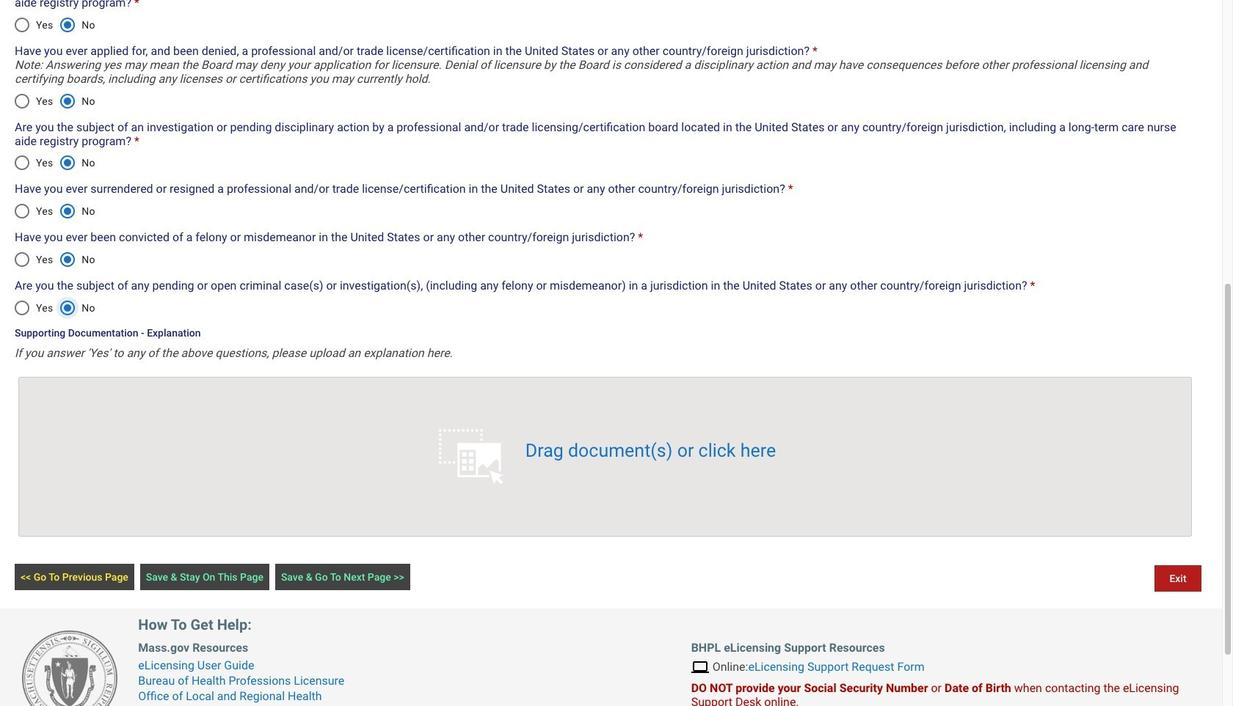 Task type: locate. For each thing, give the bounding box(es) containing it.
6 option group from the top
[[6, 290, 103, 326]]

option group
[[6, 7, 103, 42], [6, 83, 103, 119], [6, 146, 103, 181], [6, 194, 103, 229], [6, 242, 103, 277], [6, 290, 103, 326]]

4 option group from the top
[[6, 194, 103, 229]]

massachusetts state seal image
[[22, 631, 117, 707]]

3 option group from the top
[[6, 146, 103, 181]]

1 option group from the top
[[6, 7, 103, 42]]

5 option group from the top
[[6, 242, 103, 277]]



Task type: vqa. For each thing, say whether or not it's contained in the screenshot.
2nd option group from the bottom of the page
yes



Task type: describe. For each thing, give the bounding box(es) containing it.
2 option group from the top
[[6, 83, 103, 119]]



